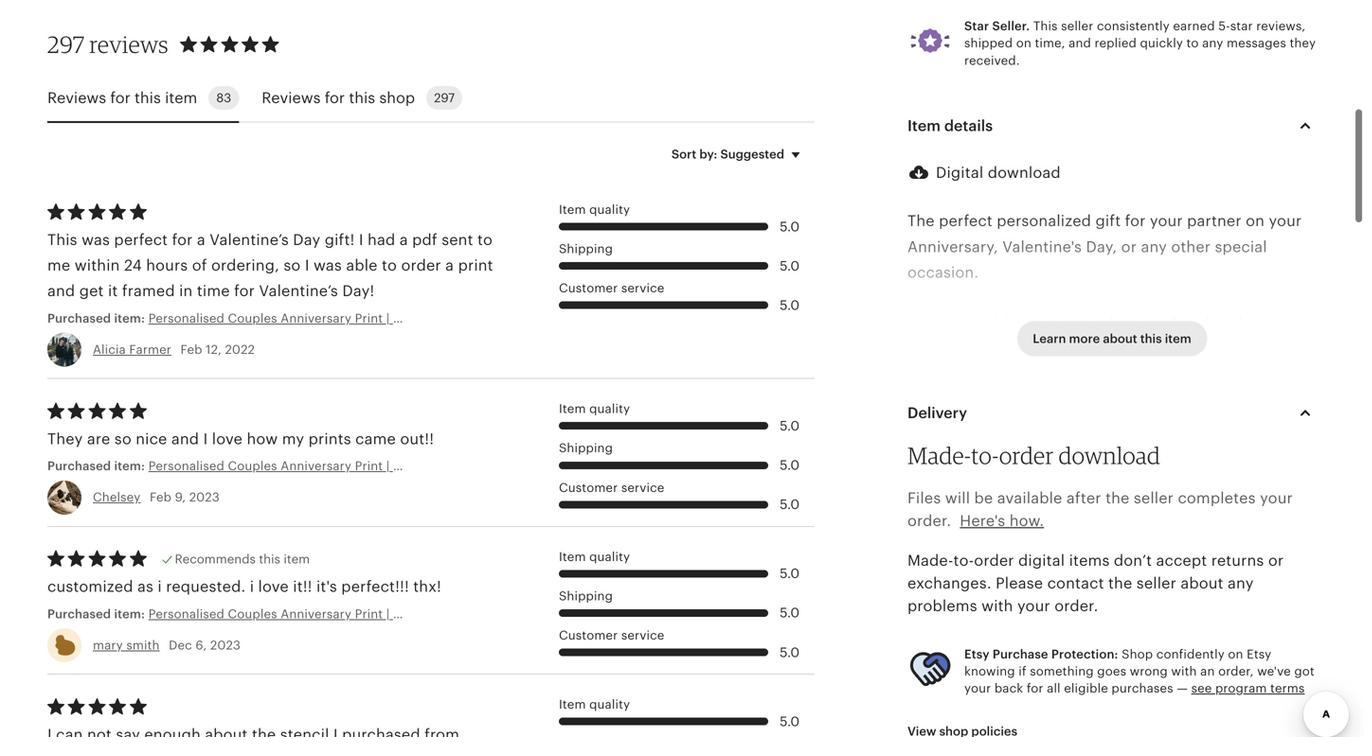 Task type: describe. For each thing, give the bounding box(es) containing it.
our
[[1048, 522, 1073, 539]]

print
[[1066, 367, 1110, 384]]

your up the is
[[1017, 445, 1050, 462]]

1 horizontal spatial ***
[[1237, 342, 1257, 359]]

occasion.
[[907, 264, 979, 281]]

gifting
[[1171, 445, 1220, 462]]

the inside hurry up, add it to your basket, and head to the checkout. it's quick, simple, and super easy! *** order, download, print & enjoy ***
[[1233, 316, 1257, 333]]

1 etsy from the left
[[964, 648, 990, 662]]

shipping for pdf
[[559, 242, 613, 256]]

4 item quality from the top
[[559, 698, 630, 712]]

quality for customized as i requested. i love it!! it's perfect!!! thx!
[[589, 550, 630, 564]]

a up time
[[197, 231, 205, 248]]

0 horizontal spatial i
[[203, 431, 208, 448]]

3 customer from the top
[[559, 629, 618, 643]]

one-
[[1202, 419, 1236, 436]]

it's
[[316, 579, 337, 596]]

here's how.
[[960, 513, 1044, 530]]

and down completes
[[1187, 522, 1215, 539]]

1 i from the left
[[158, 579, 162, 596]]

purchased item: for as
[[47, 608, 148, 622]]

add
[[981, 316, 1009, 333]]

easy!
[[1195, 342, 1233, 359]]

as
[[137, 579, 153, 596]]

needs
[[1224, 445, 1269, 462]]

high- inside we recommend printing on high-quality paper (230gsm matt paper).
[[1114, 651, 1152, 668]]

consistently
[[1097, 19, 1170, 33]]

mary smith dec 6, 2023
[[93, 639, 241, 653]]

hurry
[[907, 316, 949, 333]]

day!
[[342, 283, 374, 300]]

program
[[1215, 682, 1267, 696]]

8 5.0 from the top
[[780, 606, 800, 621]]

give
[[1146, 496, 1177, 513]]

wipe
[[1253, 496, 1288, 513]]

3 service from the top
[[621, 629, 664, 643]]

will
[[945, 490, 970, 507]]

to right welcome
[[980, 419, 995, 436]]

digital inside 'made-to-order digital items don't accept returns or exchanges. please contact the seller about any problems with your order.'
[[1018, 553, 1065, 570]]

personalized
[[997, 213, 1091, 230]]

to up easy!
[[1214, 316, 1229, 333]]

reviews
[[89, 30, 168, 58]]

hurry up, add it to your basket, and head to the checkout. it's quick, simple, and super easy! *** order, download, print & enjoy ***
[[907, 316, 1257, 384]]

a down sent
[[445, 257, 454, 274]]

it inside welcome to fivetwoninedesings - your one-stop solution for all your decoration and gifting needs - one digital download is all you need. you don't have to throw away your old frame. just give it a quick wipe down, print one of our many designs, and voila! an instant new look to your home.
[[1181, 496, 1191, 513]]

0 horizontal spatial so
[[114, 431, 132, 448]]

made-to-order digital items don't accept returns or exchanges. please contact the seller about any problems with your order.
[[907, 553, 1284, 615]]

item details button
[[890, 103, 1334, 149]]

item inside the learn more about this item 'dropdown button'
[[1165, 332, 1191, 346]]

download inside welcome to fivetwoninedesings - your one-stop solution for all your decoration and gifting needs - one digital download is all you need. you don't have to throw away your old frame. just give it a quick wipe down, print one of our many designs, and voila! an instant new look to your home.
[[958, 470, 1031, 487]]

to- for download
[[971, 442, 999, 470]]

to up quick,
[[1027, 316, 1042, 333]]

requested.
[[166, 579, 246, 596]]

3 customer service from the top
[[559, 629, 664, 643]]

here's
[[960, 513, 1005, 530]]

they
[[47, 431, 83, 448]]

3 shipping from the top
[[559, 590, 613, 604]]

quick
[[1208, 496, 1248, 513]]

item for this was perfect for a valentine's day gift! i had a pdf sent to me within 24 hours of ordering, so i was able to order a print and get it framed in time for valentine's day!
[[559, 203, 586, 217]]

details
[[944, 117, 993, 134]]

6 5.0 from the top
[[780, 497, 800, 513]]

customized
[[47, 579, 133, 596]]

0 vertical spatial 2023
[[189, 491, 220, 505]]

the inside 'made-to-order digital items don't accept returns or exchanges. please contact the seller about any problems with your order.'
[[1108, 575, 1132, 592]]

sent
[[442, 231, 473, 248]]

made-to-order download
[[907, 442, 1161, 470]]

quickly
[[1140, 36, 1183, 50]]

0 vertical spatial love
[[212, 431, 243, 448]]

for inside shop confidently on etsy knowing if something goes wrong with an order, we've got your back for all eligible purchases —
[[1027, 682, 1044, 696]]

item for customized as i requested. i love it!! it's perfect!!! thx!
[[559, 550, 586, 564]]

chelsey
[[93, 491, 141, 505]]

9 5.0 from the top
[[780, 645, 800, 661]]

solution
[[907, 445, 967, 462]]

(230gsm
[[907, 676, 973, 694]]

knowing
[[964, 665, 1015, 679]]

297 for 297
[[434, 91, 455, 105]]

item details
[[907, 117, 993, 134]]

0 horizontal spatial high-
[[943, 599, 981, 616]]

tab list containing reviews for this item
[[47, 75, 815, 123]]

0 horizontal spatial one
[[997, 522, 1024, 539]]

matt
[[977, 676, 1011, 694]]

1 horizontal spatial love
[[258, 579, 289, 596]]

etsy inside shop confidently on etsy knowing if something goes wrong with an order, we've got your back for all eligible purchases —
[[1247, 648, 1272, 662]]

all up available
[[996, 445, 1013, 462]]

designs,
[[1121, 522, 1183, 539]]

day,
[[1086, 239, 1117, 256]]

if
[[1019, 665, 1027, 679]]

old
[[1033, 496, 1056, 513]]

this down reviews
[[135, 89, 161, 106]]

throw
[[907, 496, 950, 513]]

learn
[[1033, 332, 1066, 346]]

to right look
[[1033, 548, 1048, 565]]

chelsey link
[[93, 491, 141, 505]]

order. inside 'made-to-order digital items don't accept returns or exchanges. please contact the seller about any problems with your order.'
[[1055, 598, 1098, 615]]

more
[[1069, 332, 1100, 346]]

any inside 'made-to-order digital items don't accept returns or exchanges. please contact the seller about any problems with your order.'
[[1228, 575, 1254, 592]]

this inside the learn more about this item 'dropdown button'
[[1140, 332, 1162, 346]]

the perfect personalized gift for your partner on your anniversary, valentine's day, or any other special occasion.
[[907, 213, 1302, 281]]

protection:
[[1051, 648, 1118, 662]]

customer for out!!
[[559, 481, 618, 495]]

6,
[[195, 639, 207, 653]]

1 vertical spatial feb
[[150, 491, 171, 505]]

alicia farmer feb 12, 2022
[[93, 343, 255, 357]]

digital
[[936, 164, 984, 181]]

purchased for customized as i requested. i love it!! it's perfect!!! thx!
[[47, 608, 111, 622]]

item: for was
[[114, 312, 145, 326]]

4 5.0 from the top
[[780, 419, 800, 434]]

10 5.0 from the top
[[780, 715, 800, 730]]

0 vertical spatial -
[[1155, 419, 1161, 436]]

replied
[[1095, 36, 1137, 50]]

delivery
[[907, 405, 967, 422]]

hours
[[146, 257, 188, 274]]

basket,
[[1083, 316, 1137, 333]]

this for seller
[[1033, 19, 1058, 33]]

5 5.0 from the top
[[780, 458, 800, 473]]

other
[[1171, 239, 1211, 256]]

all right the is
[[1051, 470, 1068, 487]]

3 5.0 from the top
[[780, 298, 800, 313]]

print inside welcome to fivetwoninedesings - your one-stop solution for all your decoration and gifting needs - one digital download is all you need. you don't have to throw away your old frame. just give it a quick wipe down, print one of our many designs, and voila! an instant new look to your home.
[[957, 522, 992, 539]]

for up hours
[[172, 231, 193, 248]]

and inside this was perfect for a valentine's day gift! i had a pdf sent to me within 24 hours of ordering, so i was able to order a print and get it framed in time for valentine's day!
[[47, 283, 75, 300]]

item quality for they are so nice and i love how my prints came out!!
[[559, 402, 630, 416]]

frame.
[[1061, 496, 1108, 513]]

for down the "ordering,"
[[234, 283, 255, 300]]

it's
[[985, 342, 1006, 359]]

you
[[1073, 470, 1099, 487]]

super
[[1149, 342, 1191, 359]]

1 vertical spatial valentine's
[[259, 283, 338, 300]]

for inside welcome to fivetwoninedesings - your one-stop solution for all your decoration and gifting needs - one digital download is all you need. you don't have to throw away your old frame. just give it a quick wipe down, print one of our many designs, and voila! an instant new look to your home.
[[971, 445, 992, 462]]

we've
[[1257, 665, 1291, 679]]

0 horizontal spatial ***
[[1182, 367, 1202, 384]]

2 5.0 from the top
[[780, 258, 800, 274]]

1 horizontal spatial item
[[284, 553, 310, 567]]

dec
[[169, 639, 192, 653]]

time
[[197, 283, 230, 300]]

2 i from the left
[[250, 579, 254, 596]]

your right be
[[996, 496, 1029, 513]]

received.
[[964, 53, 1020, 67]]

reviews for this item
[[47, 89, 197, 106]]

customer service for pdf
[[559, 281, 664, 296]]

about inside 'made-to-order digital items don't accept returns or exchanges. please contact the seller about any problems with your order.'
[[1181, 575, 1224, 592]]

up,
[[953, 316, 976, 333]]

star
[[964, 19, 989, 33]]

purchased for this was perfect for a valentine's day gift! i had a pdf sent to me within 24 hours of ordering, so i was able to order a print and get it framed in time for valentine's day!
[[47, 312, 111, 326]]

purchased for they are so nice and i love how my prints came out!!
[[47, 460, 111, 474]]

learn more about this item button
[[1019, 322, 1206, 356]]

of inside this was perfect for a valentine's day gift! i had a pdf sent to me within 24 hours of ordering, so i was able to order a print and get it framed in time for valentine's day!
[[192, 257, 207, 274]]

2 horizontal spatial i
[[359, 231, 363, 248]]

made- for made-to-order download
[[907, 442, 971, 470]]

your up the other
[[1150, 213, 1183, 230]]

it inside hurry up, add it to your basket, and head to the checkout. it's quick, simple, and super easy! *** order, download, print & enjoy ***
[[1013, 316, 1023, 333]]

shop confidently on etsy knowing if something goes wrong with an order, we've got your back for all eligible purchases —
[[964, 648, 1315, 696]]

a left pdf in the left of the page
[[400, 231, 408, 248]]

this was perfect for a valentine's day gift! i had a pdf sent to me within 24 hours of ordering, so i was able to order a print and get it framed in time for valentine's day!
[[47, 231, 493, 300]]

an
[[1263, 522, 1283, 539]]

order for made-to-order digital items don't accept returns or exchanges. please contact the seller about any problems with your order.
[[974, 553, 1014, 570]]

and up you at the right
[[1139, 445, 1167, 462]]

see
[[1191, 682, 1212, 696]]

for left the shop
[[325, 89, 345, 106]]

they are so nice and i love how my prints came out!!
[[47, 431, 434, 448]]

earned
[[1173, 19, 1215, 33]]

so inside this was perfect for a valentine's day gift! i had a pdf sent to me within 24 hours of ordering, so i was able to order a print and get it framed in time for valentine's day!
[[284, 257, 301, 274]]

for right file on the right bottom
[[1127, 599, 1148, 616]]

quality inside we recommend printing on high-quality paper (230gsm matt paper).
[[1152, 651, 1202, 668]]

quality for they are so nice and i love how my prints came out!!
[[589, 402, 630, 416]]

a inside welcome to fivetwoninedesings - your one-stop solution for all your decoration and gifting needs - one digital download is all you need. you don't have to throw away your old frame. just give it a quick wipe down, print one of our many designs, and voila! an instant new look to your home.
[[1195, 496, 1204, 513]]

it inside this was perfect for a valentine's day gift! i had a pdf sent to me within 24 hours of ordering, so i was able to order a print and get it framed in time for valentine's day!
[[108, 283, 118, 300]]

1 vertical spatial download
[[1059, 442, 1161, 470]]

&
[[1114, 367, 1125, 384]]

out!!
[[400, 431, 434, 448]]

don't inside 'made-to-order digital items don't accept returns or exchanges. please contact the seller about any problems with your order.'
[[1114, 553, 1152, 570]]

your down our
[[1052, 548, 1085, 565]]

completes
[[1178, 490, 1256, 507]]

one
[[907, 599, 938, 616]]

decoration
[[1054, 445, 1135, 462]]

eligible
[[1064, 682, 1108, 696]]



Task type: vqa. For each thing, say whether or not it's contained in the screenshot.
Partner
yes



Task type: locate. For each thing, give the bounding box(es) containing it.
2 item quality from the top
[[559, 402, 630, 416]]

0 vertical spatial ***
[[1237, 342, 1257, 359]]

this inside this was perfect for a valentine's day gift! i had a pdf sent to me within 24 hours of ordering, so i was able to order a print and get it framed in time for valentine's day!
[[47, 231, 77, 248]]

your left sizing
[[1173, 599, 1206, 616]]

0 vertical spatial purchased item:
[[47, 312, 148, 326]]

any inside the this seller consistently earned 5-star reviews, shipped on time, and replied quickly to any messages they received.
[[1202, 36, 1223, 50]]

my
[[282, 431, 304, 448]]

of up in
[[192, 257, 207, 274]]

0 vertical spatial feb
[[180, 343, 202, 357]]

mary smith link
[[93, 639, 160, 653]]

shipping for out!!
[[559, 442, 613, 456]]

any inside the perfect personalized gift for your partner on your anniversary, valentine's day, or any other special occasion.
[[1141, 239, 1167, 256]]

2 purchased item: from the top
[[47, 460, 148, 474]]

1 horizontal spatial reviews
[[262, 89, 321, 106]]

by:
[[699, 147, 717, 161]]

297 for 297 reviews
[[47, 30, 85, 58]]

2 vertical spatial order
[[974, 553, 1014, 570]]

service for pdf
[[621, 281, 664, 296]]

0 vertical spatial valentine's
[[210, 231, 289, 248]]

0 vertical spatial it
[[108, 283, 118, 300]]

reviews for reviews for this shop
[[262, 89, 321, 106]]

printing
[[1028, 651, 1087, 668]]

all inside shop confidently on etsy knowing if something goes wrong with an order, we've got your back for all eligible purchases —
[[1047, 682, 1061, 696]]

any down returns
[[1228, 575, 1254, 592]]

fivetwoninedesings
[[1000, 419, 1151, 436]]

1 vertical spatial made-
[[907, 553, 953, 570]]

0 horizontal spatial it
[[108, 283, 118, 300]]

0 vertical spatial was
[[82, 231, 110, 248]]

your inside shop confidently on etsy knowing if something goes wrong with an order, we've got your back for all eligible purchases —
[[964, 682, 991, 696]]

digital inside welcome to fivetwoninedesings - your one-stop solution for all your decoration and gifting needs - one digital download is all you need. you don't have to throw away your old frame. just give it a quick wipe down, print one of our many designs, and voila! an instant new look to your home.
[[907, 470, 954, 487]]

away
[[954, 496, 992, 513]]

customer for pdf
[[559, 281, 618, 296]]

—
[[1177, 682, 1188, 696]]

order inside 'made-to-order digital items don't accept returns or exchanges. please contact the seller about any problems with your order.'
[[974, 553, 1014, 570]]

digital up please at right
[[1018, 553, 1065, 570]]

gift!
[[325, 231, 355, 248]]

0 vertical spatial customer
[[559, 281, 618, 296]]

0 horizontal spatial perfect
[[114, 231, 168, 248]]

seller.
[[992, 19, 1030, 33]]

1 horizontal spatial don't
[[1181, 470, 1219, 487]]

on up eligible
[[1091, 651, 1110, 668]]

welcome to fivetwoninedesings - your one-stop solution for all your decoration and gifting needs - one digital download is all you need. you don't have to throw away your old frame. just give it a quick wipe down, print one of our many designs, and voila! an instant new look to your home.
[[907, 419, 1310, 565]]

to- inside 'made-to-order digital items don't accept returns or exchanges. please contact the seller about any problems with your order.'
[[953, 553, 974, 570]]

on inside the this seller consistently earned 5-star reviews, shipped on time, and replied quickly to any messages they received.
[[1016, 36, 1031, 50]]

the up file on the right bottom
[[1108, 575, 1132, 592]]

1 horizontal spatial feb
[[180, 343, 202, 357]]

order up the is
[[999, 442, 1054, 470]]

this inside the this seller consistently earned 5-star reviews, shipped on time, and replied quickly to any messages they received.
[[1033, 19, 1058, 33]]

your inside files will be available after the seller completes your order.
[[1260, 490, 1293, 507]]

of inside welcome to fivetwoninedesings - your one-stop solution for all your decoration and gifting needs - one digital download is all you need. you don't have to throw away your old frame. just give it a quick wipe down, print one of our many designs, and voila! an instant new look to your home.
[[1029, 522, 1044, 539]]

in
[[179, 283, 193, 300]]

0 vertical spatial perfect
[[939, 213, 993, 230]]

1 vertical spatial -
[[1273, 445, 1278, 462]]

this up customized as i requested. i love it!! it's perfect!!! thx!
[[259, 553, 280, 567]]

digital download
[[936, 164, 1061, 181]]

about
[[1103, 332, 1137, 346], [1181, 575, 1224, 592]]

2 horizontal spatial it
[[1181, 496, 1191, 513]]

0 vertical spatial with
[[982, 598, 1013, 615]]

2 vertical spatial service
[[621, 629, 664, 643]]

1 vertical spatial 2023
[[210, 639, 241, 653]]

0 vertical spatial about
[[1103, 332, 1137, 346]]

297 right the shop
[[434, 91, 455, 105]]

0 vertical spatial high-
[[943, 599, 981, 616]]

12,
[[206, 343, 222, 357]]

perfect!!!
[[341, 579, 409, 596]]

see program terms link
[[1191, 682, 1305, 696]]

and up super
[[1141, 316, 1168, 333]]

item:
[[114, 312, 145, 326], [114, 460, 145, 474], [114, 608, 145, 622]]

on inside we recommend printing on high-quality paper (230gsm matt paper).
[[1091, 651, 1110, 668]]

delivery button
[[890, 391, 1334, 436]]

of
[[192, 257, 207, 274], [1029, 522, 1044, 539]]

item: for are
[[114, 460, 145, 474]]

had
[[368, 231, 395, 248]]

was up within
[[82, 231, 110, 248]]

or
[[1121, 239, 1137, 256], [1268, 553, 1284, 570]]

1 horizontal spatial i
[[250, 579, 254, 596]]

2023 right 6,
[[210, 639, 241, 653]]

with
[[982, 598, 1013, 615], [1171, 665, 1197, 679]]

i right nice
[[203, 431, 208, 448]]

item: for as
[[114, 608, 145, 622]]

paper).
[[1015, 676, 1067, 694]]

your
[[1150, 213, 1183, 230], [1269, 213, 1302, 230], [1046, 316, 1079, 333], [1017, 445, 1050, 462], [1260, 490, 1293, 507], [996, 496, 1029, 513], [1052, 548, 1085, 565], [1017, 598, 1050, 615], [1173, 599, 1206, 616], [964, 682, 991, 696]]

seller inside the this seller consistently earned 5-star reviews, shipped on time, and replied quickly to any messages they received.
[[1061, 19, 1094, 33]]

terms
[[1270, 682, 1305, 696]]

valentine's down day
[[259, 283, 338, 300]]

on
[[1016, 36, 1031, 50], [1246, 213, 1265, 230], [1228, 648, 1243, 662], [1091, 651, 1110, 668]]

to inside the this seller consistently earned 5-star reviews, shipped on time, and replied quickly to any messages they received.
[[1186, 36, 1199, 50]]

3 item quality from the top
[[559, 550, 630, 564]]

purchased item: down customized on the bottom of page
[[47, 608, 148, 622]]

1 vertical spatial 297
[[434, 91, 455, 105]]

to- for digital
[[953, 553, 974, 570]]

to down had
[[382, 257, 397, 274]]

it right get
[[108, 283, 118, 300]]

valentine's
[[210, 231, 289, 248], [259, 283, 338, 300]]

etsy up knowing
[[964, 648, 990, 662]]

reviews right 83 at top
[[262, 89, 321, 106]]

2 vertical spatial it
[[1181, 496, 1191, 513]]

seller up "time,"
[[1061, 19, 1094, 33]]

1 item quality from the top
[[559, 203, 630, 217]]

purchased
[[47, 312, 111, 326], [47, 460, 111, 474], [47, 608, 111, 622]]

this for was
[[47, 231, 77, 248]]

1 horizontal spatial one
[[1282, 445, 1310, 462]]

0 vertical spatial so
[[284, 257, 301, 274]]

exchanges.
[[907, 575, 992, 592]]

order. inside files will be available after the seller completes your order.
[[907, 513, 951, 530]]

made- inside 'made-to-order digital items don't accept returns or exchanges. please contact the seller about any problems with your order.'
[[907, 553, 953, 570]]

1 horizontal spatial so
[[284, 257, 301, 274]]

0 horizontal spatial of
[[192, 257, 207, 274]]

to
[[1186, 36, 1199, 50], [477, 231, 493, 248], [382, 257, 397, 274], [1027, 316, 1042, 333], [1214, 316, 1229, 333], [980, 419, 995, 436], [1262, 470, 1277, 487], [1033, 548, 1048, 565]]

order,
[[907, 367, 964, 384]]

customized as i requested. i love it!! it's perfect!!! thx!
[[47, 579, 441, 596]]

love left it!! at bottom
[[258, 579, 289, 596]]

for right back at the right of page
[[1027, 682, 1044, 696]]

*** down super
[[1182, 367, 1202, 384]]

within
[[75, 257, 120, 274]]

this
[[1033, 19, 1058, 33], [47, 231, 77, 248]]

files will be available after the seller completes your order.
[[907, 490, 1293, 530]]

with inside shop confidently on etsy knowing if something goes wrong with an order, we've got your back for all eligible purchases —
[[1171, 665, 1197, 679]]

reviews for reviews for this item
[[47, 89, 106, 106]]

or down an
[[1268, 553, 1284, 570]]

1 customer from the top
[[559, 281, 618, 296]]

0 horizontal spatial etsy
[[964, 648, 990, 662]]

2 reviews from the left
[[262, 89, 321, 106]]

purchased item: down are
[[47, 460, 148, 474]]

1 horizontal spatial it
[[1013, 316, 1023, 333]]

1 horizontal spatial this
[[1033, 19, 1058, 33]]

any down 5-
[[1202, 36, 1223, 50]]

1 5.0 from the top
[[780, 219, 800, 234]]

the up easy!
[[1233, 316, 1257, 333]]

for inside the perfect personalized gift for your partner on your anniversary, valentine's day, or any other special occasion.
[[1125, 213, 1146, 230]]

1 horizontal spatial with
[[1171, 665, 1197, 679]]

1 horizontal spatial i
[[305, 257, 309, 274]]

0 horizontal spatial or
[[1121, 239, 1137, 256]]

a
[[197, 231, 205, 248], [400, 231, 408, 248], [445, 257, 454, 274], [1195, 496, 1204, 513]]

and down me
[[47, 283, 75, 300]]

2 etsy from the left
[[1247, 648, 1272, 662]]

0 vertical spatial shipping
[[559, 242, 613, 256]]

and up &
[[1117, 342, 1145, 359]]

all right file on the right bottom
[[1152, 599, 1169, 616]]

you
[[1150, 470, 1177, 487]]

2 service from the top
[[621, 481, 664, 495]]

it right give
[[1181, 496, 1191, 513]]

order inside this was perfect for a valentine's day gift! i had a pdf sent to me within 24 hours of ordering, so i was able to order a print and get it framed in time for valentine's day!
[[401, 257, 441, 274]]

quick,
[[1010, 342, 1055, 359]]

download,
[[968, 367, 1062, 384]]

0 vertical spatial seller
[[1061, 19, 1094, 33]]

got
[[1294, 665, 1315, 679]]

purchased item: for are
[[47, 460, 148, 474]]

0 vertical spatial item:
[[114, 312, 145, 326]]

able
[[346, 257, 378, 274]]

1 horizontal spatial digital
[[1018, 553, 1065, 570]]

and right nice
[[171, 431, 199, 448]]

2 customer from the top
[[559, 481, 618, 495]]

item for they are so nice and i love how my prints came out!!
[[559, 402, 586, 416]]

297 left reviews
[[47, 30, 85, 58]]

and inside the this seller consistently earned 5-star reviews, shipped on time, and replied quickly to any messages they received.
[[1069, 36, 1091, 50]]

one
[[1282, 445, 1310, 462], [997, 522, 1024, 539]]

print inside this was perfect for a valentine's day gift! i had a pdf sent to me within 24 hours of ordering, so i was able to order a print and get it framed in time for valentine's day!
[[458, 257, 493, 274]]

it
[[108, 283, 118, 300], [1013, 316, 1023, 333], [1181, 496, 1191, 513]]

1 vertical spatial don't
[[1114, 553, 1152, 570]]

etsy
[[964, 648, 990, 662], [1247, 648, 1272, 662]]

all
[[996, 445, 1013, 462], [1051, 470, 1068, 487], [1152, 599, 1169, 616], [1047, 682, 1061, 696]]

1 vertical spatial about
[[1181, 575, 1224, 592]]

one up look
[[997, 522, 1024, 539]]

time,
[[1035, 36, 1065, 50]]

2 vertical spatial customer
[[559, 629, 618, 643]]

made- for made-to-order digital items don't accept returns or exchanges. please contact the seller about any problems with your order.
[[907, 553, 953, 570]]

1 purchased item: from the top
[[47, 312, 148, 326]]

2 vertical spatial item
[[284, 553, 310, 567]]

1 vertical spatial any
[[1141, 239, 1167, 256]]

download up need.
[[1059, 442, 1161, 470]]

to up wipe
[[1262, 470, 1277, 487]]

about down accept
[[1181, 575, 1224, 592]]

1 vertical spatial order.
[[1055, 598, 1098, 615]]

1 vertical spatial seller
[[1134, 490, 1174, 507]]

your inside 'made-to-order digital items don't accept returns or exchanges. please contact the seller about any problems with your order.'
[[1017, 598, 1050, 615]]

2 vertical spatial customer service
[[559, 629, 664, 643]]

was
[[82, 231, 110, 248], [314, 257, 342, 274]]

0 vertical spatial customer service
[[559, 281, 664, 296]]

purchased item: down get
[[47, 312, 148, 326]]

quality for this was perfect for a valentine's day gift! i had a pdf sent to me within 24 hours of ordering, so i was able to order a print and get it framed in time for valentine's day!
[[589, 203, 630, 217]]

2 horizontal spatial item
[[1165, 332, 1191, 346]]

1 service from the top
[[621, 281, 664, 296]]

jpeg
[[1059, 599, 1096, 616]]

2 vertical spatial i
[[203, 431, 208, 448]]

so down day
[[284, 257, 301, 274]]

it!!
[[293, 579, 312, 596]]

pdf
[[412, 231, 437, 248]]

made- up exchanges.
[[907, 553, 953, 570]]

on up special on the top of page
[[1246, 213, 1265, 230]]

2023 right 9,
[[189, 491, 220, 505]]

with inside 'made-to-order digital items don't accept returns or exchanges. please contact the seller about any problems with your order.'
[[982, 598, 1013, 615]]

1 vertical spatial one
[[997, 522, 1024, 539]]

after
[[1067, 490, 1101, 507]]

0 vertical spatial purchased
[[47, 312, 111, 326]]

an
[[1200, 665, 1215, 679]]

simple,
[[1059, 342, 1113, 359]]

order. down 'contact' on the right of page
[[1055, 598, 1098, 615]]

high- down exchanges.
[[943, 599, 981, 616]]

0 vertical spatial one
[[1282, 445, 1310, 462]]

love left how
[[212, 431, 243, 448]]

your inside hurry up, add it to your basket, and head to the checkout. it's quick, simple, and super easy! *** order, download, print & enjoy ***
[[1046, 316, 1079, 333]]

7 5.0 from the top
[[780, 567, 800, 582]]

item: up alicia farmer 'link'
[[114, 312, 145, 326]]

confidently
[[1156, 648, 1225, 662]]

problems
[[907, 598, 977, 615]]

0 vertical spatial i
[[359, 231, 363, 248]]

seller inside 'made-to-order digital items don't accept returns or exchanges. please contact the seller about any problems with your order.'
[[1137, 575, 1176, 592]]

perfect inside the perfect personalized gift for your partner on your anniversary, valentine's day, or any other special occasion.
[[939, 213, 993, 230]]

1 horizontal spatial was
[[314, 257, 342, 274]]

a left "quick"
[[1195, 496, 1204, 513]]

0 horizontal spatial feb
[[150, 491, 171, 505]]

1 horizontal spatial of
[[1029, 522, 1044, 539]]

1 vertical spatial high-
[[1114, 651, 1152, 668]]

chelsey feb 9, 2023
[[93, 491, 220, 505]]

or inside the perfect personalized gift for your partner on your anniversary, valentine's day, or any other special occasion.
[[1121, 239, 1137, 256]]

this left the shop
[[349, 89, 375, 106]]

0 horizontal spatial was
[[82, 231, 110, 248]]

1 vertical spatial perfect
[[114, 231, 168, 248]]

1 item: from the top
[[114, 312, 145, 326]]

1 vertical spatial service
[[621, 481, 664, 495]]

one right needs
[[1282, 445, 1310, 462]]

2 vertical spatial purchased
[[47, 608, 111, 622]]

for right the gift
[[1125, 213, 1146, 230]]

download up be
[[958, 470, 1031, 487]]

2 customer service from the top
[[559, 481, 664, 495]]

item inside item details dropdown button
[[907, 117, 941, 134]]

0 horizontal spatial -
[[1155, 419, 1161, 436]]

1 vertical spatial shipping
[[559, 442, 613, 456]]

all down something at the bottom of the page
[[1047, 682, 1061, 696]]

came
[[355, 431, 396, 448]]

1 customer service from the top
[[559, 281, 664, 296]]

seller inside files will be available after the seller completes your order.
[[1134, 490, 1174, 507]]

1 vertical spatial digital
[[1018, 553, 1065, 570]]

1 reviews from the left
[[47, 89, 106, 106]]

purchased item: for was
[[47, 312, 148, 326]]

perfect inside this was perfect for a valentine's day gift! i had a pdf sent to me within 24 hours of ordering, so i was able to order a print and get it framed in time for valentine's day!
[[114, 231, 168, 248]]

see program terms
[[1191, 682, 1305, 696]]

for down reviews
[[110, 89, 131, 106]]

your up an
[[1260, 490, 1293, 507]]

order down pdf in the left of the page
[[401, 257, 441, 274]]

item: down as
[[114, 608, 145, 622]]

2 item: from the top
[[114, 460, 145, 474]]

0 horizontal spatial don't
[[1114, 553, 1152, 570]]

your right partner
[[1269, 213, 1302, 230]]

files
[[907, 490, 941, 507]]

any left the other
[[1141, 239, 1167, 256]]

service for out!!
[[621, 481, 664, 495]]

how.
[[1010, 513, 1044, 530]]

reviews down 297 reviews
[[47, 89, 106, 106]]

1 vertical spatial purchased
[[47, 460, 111, 474]]

it right add
[[1013, 316, 1023, 333]]

this up enjoy
[[1140, 332, 1162, 346]]

item left easy!
[[1165, 332, 1191, 346]]

1 vertical spatial print
[[957, 522, 992, 539]]

to right sent
[[477, 231, 493, 248]]

2 horizontal spatial any
[[1228, 575, 1254, 592]]

prints
[[308, 431, 351, 448]]

0 vertical spatial digital
[[907, 470, 954, 487]]

1 horizontal spatial high-
[[1114, 651, 1152, 668]]

paper
[[1207, 651, 1250, 668]]

sort
[[671, 147, 696, 161]]

sizing
[[1210, 599, 1253, 616]]

i down recommends this item
[[250, 579, 254, 596]]

1 horizontal spatial any
[[1202, 36, 1223, 50]]

item left 83 at top
[[165, 89, 197, 106]]

1 vertical spatial or
[[1268, 553, 1284, 570]]

1 shipping from the top
[[559, 242, 613, 256]]

back
[[994, 682, 1023, 696]]

with up —
[[1171, 665, 1197, 679]]

goes
[[1097, 665, 1126, 679]]

customer service for out!!
[[559, 481, 664, 495]]

- left your
[[1155, 419, 1161, 436]]

0 vertical spatial download
[[988, 164, 1061, 181]]

perfect up 24
[[114, 231, 168, 248]]

one high-resolution jpeg file for all your sizing needs.
[[907, 599, 1307, 616]]

to- up be
[[971, 442, 999, 470]]

tab list
[[47, 75, 815, 123]]

9,
[[175, 491, 186, 505]]

2 shipping from the top
[[559, 442, 613, 456]]

1 vertical spatial order
[[999, 442, 1054, 470]]

2 vertical spatial any
[[1228, 575, 1254, 592]]

quality
[[589, 203, 630, 217], [589, 402, 630, 416], [589, 550, 630, 564], [1152, 651, 1202, 668], [589, 698, 630, 712]]

your up simple,
[[1046, 316, 1079, 333]]

home.
[[1089, 548, 1136, 565]]

1 vertical spatial the
[[1106, 490, 1130, 507]]

on inside shop confidently on etsy knowing if something goes wrong with an order, we've got your back for all eligible purchases —
[[1228, 648, 1243, 662]]

look
[[997, 548, 1028, 565]]

enjoy
[[1129, 367, 1177, 384]]

3 purchased from the top
[[47, 608, 111, 622]]

about right more
[[1103, 332, 1137, 346]]

or inside 'made-to-order digital items don't accept returns or exchanges. please contact the seller about any problems with your order.'
[[1268, 553, 1284, 570]]

0 vertical spatial print
[[458, 257, 493, 274]]

2 made- from the top
[[907, 553, 953, 570]]

how
[[247, 431, 278, 448]]

1 horizontal spatial etsy
[[1247, 648, 1272, 662]]

star seller.
[[964, 19, 1030, 33]]

item quality for this was perfect for a valentine's day gift! i had a pdf sent to me within 24 hours of ordering, so i was able to order a print and get it framed in time for valentine's day!
[[559, 203, 630, 217]]

the down need.
[[1106, 490, 1130, 507]]

valentine's
[[1002, 239, 1082, 256]]

1 made- from the top
[[907, 442, 971, 470]]

0 horizontal spatial order.
[[907, 513, 951, 530]]

0 horizontal spatial i
[[158, 579, 162, 596]]

have
[[1223, 470, 1258, 487]]

on inside the perfect personalized gift for your partner on your anniversary, valentine's day, or any other special occasion.
[[1246, 213, 1265, 230]]

high- up purchases
[[1114, 651, 1152, 668]]

1 horizontal spatial order.
[[1055, 598, 1098, 615]]

any
[[1202, 36, 1223, 50], [1141, 239, 1167, 256], [1228, 575, 1254, 592]]

order for made-to-order download
[[999, 442, 1054, 470]]

2 vertical spatial download
[[958, 470, 1031, 487]]

made- down welcome
[[907, 442, 971, 470]]

purchased down customized on the bottom of page
[[47, 608, 111, 622]]

1 vertical spatial i
[[305, 257, 309, 274]]

0 vertical spatial to-
[[971, 442, 999, 470]]

item
[[907, 117, 941, 134], [559, 203, 586, 217], [559, 402, 586, 416], [559, 550, 586, 564], [559, 698, 586, 712]]

print down away at the right bottom of page
[[957, 522, 992, 539]]

stop
[[1236, 419, 1268, 436]]

item quality for customized as i requested. i love it!! it's perfect!!! thx!
[[559, 550, 630, 564]]

etsy up the 'we've'
[[1247, 648, 1272, 662]]

digital up files
[[907, 470, 954, 487]]

don't inside welcome to fivetwoninedesings - your one-stop solution for all your decoration and gifting needs - one digital download is all you need. you don't have to throw away your old frame. just give it a quick wipe down, print one of our many designs, and voila! an instant new look to your home.
[[1181, 470, 1219, 487]]

3 purchased item: from the top
[[47, 608, 148, 622]]

to down the earned
[[1186, 36, 1199, 50]]

the inside files will be available after the seller completes your order.
[[1106, 490, 1130, 507]]

0 vertical spatial don't
[[1181, 470, 1219, 487]]

1 vertical spatial with
[[1171, 665, 1197, 679]]

0 vertical spatial item
[[165, 89, 197, 106]]

3 item: from the top
[[114, 608, 145, 622]]

with down please at right
[[982, 598, 1013, 615]]

purchased down they
[[47, 460, 111, 474]]

2 purchased from the top
[[47, 460, 111, 474]]

1 horizontal spatial 297
[[434, 91, 455, 105]]

download up personalized
[[988, 164, 1061, 181]]

0 horizontal spatial print
[[458, 257, 493, 274]]

*** right easy!
[[1237, 342, 1257, 359]]

1 horizontal spatial -
[[1273, 445, 1278, 462]]

1 purchased from the top
[[47, 312, 111, 326]]

accept
[[1156, 553, 1207, 570]]

1 vertical spatial this
[[47, 231, 77, 248]]

valentine's up the "ordering,"
[[210, 231, 289, 248]]

0 vertical spatial order
[[401, 257, 441, 274]]

are
[[87, 431, 110, 448]]

seller down you at the right
[[1134, 490, 1174, 507]]

seller down accept
[[1137, 575, 1176, 592]]

on up order,
[[1228, 648, 1243, 662]]

about inside 'dropdown button'
[[1103, 332, 1137, 346]]



